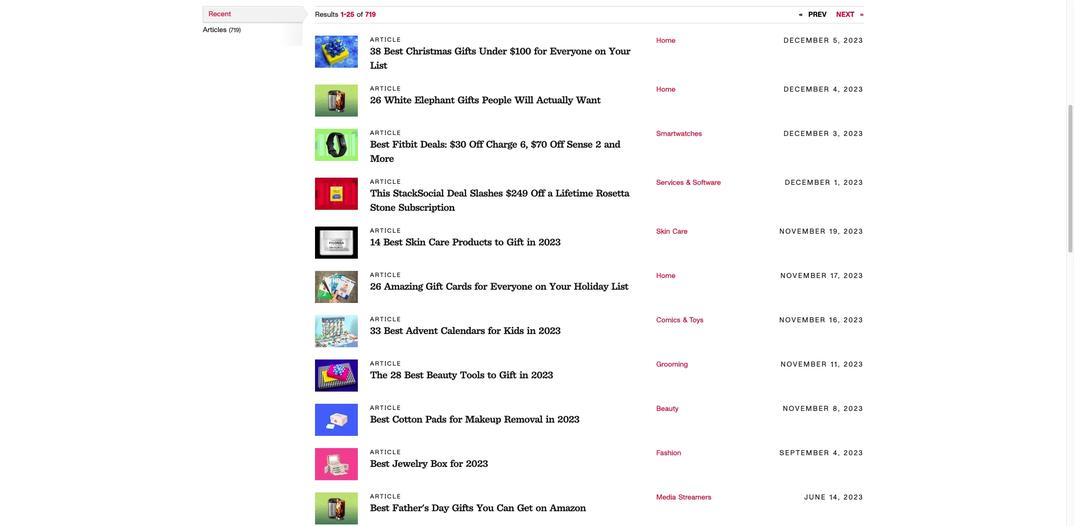 Task type: vqa. For each thing, say whether or not it's contained in the screenshot.


Task type: locate. For each thing, give the bounding box(es) containing it.
list inside article 26 amazing gift cards for everyone on your holiday list
[[612, 280, 628, 293]]

26 left amazing
[[370, 280, 381, 293]]

your
[[609, 45, 630, 57], [549, 280, 571, 293]]

1 vertical spatial 719
[[231, 27, 239, 33]]

recent
[[209, 11, 231, 18]]

28
[[390, 369, 401, 381]]

on left holiday
[[535, 280, 546, 293]]

list right holiday
[[612, 280, 628, 293]]

best inside article 14 best skin care products to gift in 2023
[[383, 236, 403, 248]]

article for 38 best christmas gifts under $100 for everyone on your list
[[370, 37, 402, 43]]

5 article from the top
[[370, 228, 402, 234]]

for inside the article best jewelry box for 2023
[[450, 458, 463, 470]]

to right tools
[[487, 369, 496, 381]]

amazonbasics microwave popcorn image
[[315, 271, 358, 303]]

article 38 best christmas gifts under $100 for everyone on your list
[[370, 37, 630, 71]]

december down 'prev'
[[784, 37, 830, 44]]

a
[[548, 187, 553, 199]]

november left 16, at the right bottom of the page
[[779, 317, 826, 324]]

on right get
[[536, 502, 547, 514]]

to for tools
[[487, 369, 496, 381]]

on up want
[[595, 45, 606, 57]]

off right $30
[[469, 138, 483, 150]]

2
[[596, 138, 601, 150]]

26 for 26 amazing gift cards for everyone on your holiday list
[[370, 280, 381, 293]]

1 horizontal spatial skin
[[657, 228, 670, 236]]

for inside article 26 amazing gift cards for everyone on your holiday list
[[475, 280, 487, 293]]

article up jewelry at left bottom
[[370, 450, 402, 456]]

best right 33
[[384, 325, 403, 337]]

june 14, 2023
[[805, 495, 864, 502]]

2 horizontal spatial off
[[550, 138, 564, 150]]

gift for products
[[507, 236, 524, 248]]

1 vertical spatial gifts
[[458, 94, 479, 106]]

0 vertical spatial everyone
[[550, 45, 592, 57]]

719
[[365, 11, 376, 18], [231, 27, 239, 33]]

june
[[805, 495, 826, 502]]

december 5, 2023
[[784, 37, 864, 44]]

0 vertical spatial gift
[[507, 236, 524, 248]]

best inside article 33 best advent calendars for kids in 2023
[[384, 325, 403, 337]]

article for 26 white elephant gifts people will actually want
[[370, 86, 402, 92]]

2 vertical spatial gifts
[[452, 502, 473, 514]]

article inside article 14 best skin care products to gift in 2023
[[370, 228, 402, 234]]

article up '14'
[[370, 228, 402, 234]]

article 26 white elephant gifts people will actually want
[[370, 86, 601, 106]]

play doh calendar image
[[315, 316, 358, 348]]

gifts inside article best father's day gifts you can get on amazon
[[452, 502, 473, 514]]

everyone up kids
[[490, 280, 532, 293]]

next
[[836, 11, 857, 18]]

beauty up fashion
[[657, 406, 679, 413]]

2023 inside article 14 best skin care products to gift in 2023
[[539, 236, 561, 248]]

1 vertical spatial beauty
[[657, 406, 679, 413]]

1 vertical spatial home
[[657, 86, 676, 93]]

0 vertical spatial 26
[[370, 94, 381, 106]]

november for the 28 best beauty tools to gift in 2023
[[781, 362, 828, 369]]

1 vertical spatial everyone
[[490, 280, 532, 293]]

4, up 3,
[[833, 86, 841, 93]]

kids
[[504, 325, 524, 337]]

home for 38 best christmas gifts under $100 for everyone on your list
[[657, 37, 676, 44]]

gift for tools
[[499, 369, 516, 381]]

media streamers
[[657, 495, 712, 502]]

december up december 3, 2023 in the right of the page
[[784, 86, 830, 93]]

719 right articles
[[231, 27, 239, 33]]

1 horizontal spatial 719
[[365, 11, 376, 18]]

$70
[[531, 138, 547, 150]]

article inside article best father's day gifts you can get on amazon
[[370, 494, 402, 500]]

1 horizontal spatial list
[[612, 280, 628, 293]]

article inside the article best jewelry box for 2023
[[370, 450, 402, 456]]

list down 38
[[370, 59, 387, 71]]

article inside article 26 amazing gift cards for everyone on your holiday list
[[370, 272, 402, 278]]

0 horizontal spatial list
[[370, 59, 387, 71]]

article inside article 38 best christmas gifts under $100 for everyone on your list
[[370, 37, 402, 43]]

article for best cotton pads for makeup removal in 2023
[[370, 405, 402, 411]]

november 16, 2023
[[779, 317, 864, 324]]

under
[[479, 45, 507, 57]]

people
[[482, 94, 512, 106]]

1 horizontal spatial off
[[531, 187, 545, 199]]

comics
[[657, 317, 681, 324]]

the rosetta stone language course box is displayed against a red background. image
[[315, 178, 358, 210]]

you
[[476, 502, 494, 514]]

1 vertical spatial &
[[683, 317, 687, 324]]

1 vertical spatial care
[[429, 236, 449, 248]]

of
[[357, 11, 363, 18]]

1 vertical spatial 26
[[370, 280, 381, 293]]

$100
[[510, 45, 531, 57]]

0 vertical spatial list
[[370, 59, 387, 71]]

& right services
[[686, 179, 690, 187]]

best up more
[[370, 138, 389, 150]]

1 horizontal spatial your
[[609, 45, 630, 57]]

article up white
[[370, 86, 402, 92]]

2 vertical spatial gift
[[499, 369, 516, 381]]

gifts left 'under'
[[455, 45, 476, 57]]

gift right tools
[[499, 369, 516, 381]]

gifts inside article 38 best christmas gifts under $100 for everyone on your list
[[455, 45, 476, 57]]

off
[[469, 138, 483, 150], [550, 138, 564, 150], [531, 187, 545, 199]]

1 vertical spatial to
[[487, 369, 496, 381]]

article up father's
[[370, 494, 402, 500]]

0 vertical spatial gifts
[[455, 45, 476, 57]]

for left kids
[[488, 325, 501, 337]]

gifts right day
[[452, 502, 473, 514]]

26
[[370, 94, 381, 106], [370, 280, 381, 293]]

1 vertical spatial gift
[[426, 280, 443, 293]]

elephant
[[414, 94, 455, 106]]

software
[[693, 179, 721, 187]]

0 horizontal spatial care
[[429, 236, 449, 248]]

26 left white
[[370, 94, 381, 106]]

& for 33 best advent calendars for kids in 2023
[[683, 317, 687, 324]]

0 vertical spatial your
[[609, 45, 630, 57]]

0 vertical spatial to
[[495, 236, 504, 248]]

november
[[780, 228, 826, 236], [781, 273, 827, 280], [779, 317, 826, 324], [781, 362, 828, 369], [783, 406, 830, 413]]

for right cards
[[475, 280, 487, 293]]

& left toys
[[683, 317, 687, 324]]

gifts left people
[[458, 94, 479, 106]]

1 vertical spatial your
[[549, 280, 571, 293]]

0 horizontal spatial everyone
[[490, 280, 532, 293]]

to
[[495, 236, 504, 248], [487, 369, 496, 381]]

skin down services
[[657, 228, 670, 236]]

november left 11,
[[781, 362, 828, 369]]

best inside article best cotton pads for makeup removal in 2023
[[370, 414, 389, 426]]

article inside article 33 best advent calendars for kids in 2023
[[370, 317, 402, 323]]

everyone inside article 38 best christmas gifts under $100 for everyone on your list
[[550, 45, 592, 57]]

september
[[780, 450, 830, 457]]

gift inside article 14 best skin care products to gift in 2023
[[507, 236, 524, 248]]

for right pads
[[449, 414, 462, 426]]

wrapped gift image
[[315, 36, 358, 68]]

december left "1,"
[[785, 179, 831, 187]]

december for off
[[784, 131, 830, 138]]

off left a
[[531, 187, 545, 199]]

7 article from the top
[[370, 317, 402, 323]]

1 vertical spatial list
[[612, 280, 628, 293]]

4, right september
[[833, 450, 841, 457]]

gift right products
[[507, 236, 524, 248]]

11 article from the top
[[370, 494, 402, 500]]

article best fitbit deals: $30 off charge 6, $70 off sense 2 and more
[[370, 130, 620, 165]]

rosetta
[[596, 187, 629, 199]]

14,
[[830, 495, 841, 502]]

december for on
[[784, 37, 830, 44]]

charge
[[486, 138, 517, 150]]

article up cotton
[[370, 405, 402, 411]]

2 article from the top
[[370, 86, 402, 92]]

article
[[370, 37, 402, 43], [370, 86, 402, 92], [370, 130, 402, 136], [370, 179, 402, 185], [370, 228, 402, 234], [370, 272, 402, 278], [370, 317, 402, 323], [370, 361, 402, 367], [370, 405, 402, 411], [370, 450, 402, 456], [370, 494, 402, 500]]

4 article from the top
[[370, 179, 402, 185]]

gift
[[507, 236, 524, 248], [426, 280, 443, 293], [499, 369, 516, 381]]

2 26 from the top
[[370, 280, 381, 293]]

november left 19,
[[780, 228, 826, 236]]

in
[[527, 236, 536, 248], [527, 325, 536, 337], [519, 369, 528, 381], [546, 414, 555, 426]]

box
[[431, 458, 447, 470]]

care down services & software
[[673, 228, 688, 236]]

in inside article the 28 best beauty tools to gift in 2023
[[519, 369, 528, 381]]

8 article from the top
[[370, 361, 402, 367]]

0 vertical spatial on
[[595, 45, 606, 57]]

article for 26 amazing gift cards for everyone on your holiday list
[[370, 272, 402, 278]]

0 vertical spatial care
[[673, 228, 688, 236]]

article inside article this stacksocial deal slashes $249 off a lifetime rosetta stone subscription
[[370, 179, 402, 185]]

on
[[595, 45, 606, 57], [535, 280, 546, 293], [536, 502, 547, 514]]

prev
[[806, 11, 827, 18]]

november left 8,
[[783, 406, 830, 413]]

services & software
[[657, 179, 721, 187]]

time filler moisturizer on a purple background image
[[315, 227, 358, 259]]

0 vertical spatial &
[[686, 179, 690, 187]]

article up amazing
[[370, 272, 402, 278]]

1 vertical spatial skin
[[406, 236, 426, 248]]

2 4, from the top
[[833, 450, 841, 457]]

best inside article best father's day gifts you can get on amazon
[[370, 502, 389, 514]]

1 home from the top
[[657, 37, 676, 44]]

home
[[657, 37, 676, 44], [657, 86, 676, 93], [657, 273, 676, 280]]

christmas
[[406, 45, 452, 57]]

december
[[784, 37, 830, 44], [784, 86, 830, 93], [784, 131, 830, 138], [785, 179, 831, 187]]

care left products
[[429, 236, 449, 248]]

best right '14'
[[383, 236, 403, 248]]

gift left cards
[[426, 280, 443, 293]]

best right 38
[[384, 45, 403, 57]]

0 vertical spatial beauty
[[427, 369, 457, 381]]

article inside article the 28 best beauty tools to gift in 2023
[[370, 361, 402, 367]]

september 4, 2023
[[780, 450, 864, 457]]

off right $70 on the top of the page
[[550, 138, 564, 150]]

advent
[[406, 325, 438, 337]]

list
[[370, 59, 387, 71], [612, 280, 628, 293]]

article up the
[[370, 361, 402, 367]]

0 horizontal spatial your
[[549, 280, 571, 293]]

2 vertical spatial home
[[657, 273, 676, 280]]

article up 38
[[370, 37, 402, 43]]

0 horizontal spatial off
[[469, 138, 483, 150]]

0 horizontal spatial 719
[[231, 27, 239, 33]]

december for rosetta
[[785, 179, 831, 187]]

gettyimages 93909607 image
[[315, 493, 358, 525]]

best left father's
[[370, 502, 389, 514]]

for right box
[[450, 458, 463, 470]]

skin down "subscription"
[[406, 236, 426, 248]]

1 vertical spatial on
[[535, 280, 546, 293]]

december 1, 2023
[[785, 179, 864, 187]]

to inside article the 28 best beauty tools to gift in 2023
[[487, 369, 496, 381]]

article for best fitbit deals: $30 off charge 6, $70 off sense 2 and more
[[370, 130, 402, 136]]

1 4, from the top
[[833, 86, 841, 93]]

november for best cotton pads for makeup removal in 2023
[[783, 406, 830, 413]]

december 3, 2023
[[784, 131, 864, 138]]

2023 inside article 33 best advent calendars for kids in 2023
[[539, 325, 561, 337]]

2 home from the top
[[657, 86, 676, 93]]

3 home from the top
[[657, 273, 676, 280]]

0 horizontal spatial beauty
[[427, 369, 457, 381]]

26 inside article 26 amazing gift cards for everyone on your holiday list
[[370, 280, 381, 293]]

6 article from the top
[[370, 272, 402, 278]]

4,
[[833, 86, 841, 93], [833, 450, 841, 457]]

fashion
[[657, 450, 681, 457]]

article for the 28 best beauty tools to gift in 2023
[[370, 361, 402, 367]]

skin
[[657, 228, 670, 236], [406, 236, 426, 248]]

1 horizontal spatial beauty
[[657, 406, 679, 413]]

article up fitbit
[[370, 130, 402, 136]]

everyone right $100
[[550, 45, 592, 57]]

gifts for people
[[458, 94, 479, 106]]

article up 33
[[370, 317, 402, 323]]

10 article from the top
[[370, 450, 402, 456]]

gift inside article the 28 best beauty tools to gift in 2023
[[499, 369, 516, 381]]

best left cotton
[[370, 414, 389, 426]]

2023
[[844, 37, 864, 44], [844, 86, 864, 93], [844, 131, 864, 138], [844, 179, 864, 187], [844, 228, 864, 236], [539, 236, 561, 248], [844, 273, 864, 280], [844, 317, 864, 324], [539, 325, 561, 337], [844, 362, 864, 369], [531, 369, 553, 381], [844, 406, 864, 413], [558, 414, 580, 426], [844, 450, 864, 457], [466, 458, 488, 470], [844, 495, 864, 502]]

& for this stacksocial deal slashes $249 off a lifetime rosetta stone subscription
[[686, 179, 690, 187]]

2 vertical spatial on
[[536, 502, 547, 514]]

december left 3,
[[784, 131, 830, 138]]

article inside the article best fitbit deals: $30 off charge 6, $70 off sense 2 and more
[[370, 130, 402, 136]]

november left 17,
[[781, 273, 827, 280]]

beauty left tools
[[427, 369, 457, 381]]

article best jewelry box for 2023
[[370, 450, 488, 470]]

19,
[[830, 228, 841, 236]]

beauty inside article the 28 best beauty tools to gift in 2023
[[427, 369, 457, 381]]

1 horizontal spatial everyone
[[550, 45, 592, 57]]

to right products
[[495, 236, 504, 248]]

719 right of
[[365, 11, 376, 18]]

best left jewelry at left bottom
[[370, 458, 389, 470]]

9 article from the top
[[370, 405, 402, 411]]

tools
[[460, 369, 484, 381]]

november 19, 2023
[[780, 228, 864, 236]]

your inside article 38 best christmas gifts under $100 for everyone on your list
[[609, 45, 630, 57]]

to inside article 14 best skin care products to gift in 2023
[[495, 236, 504, 248]]

article inside article best cotton pads for makeup removal in 2023
[[370, 405, 402, 411]]

for
[[534, 45, 547, 57], [475, 280, 487, 293], [488, 325, 501, 337], [449, 414, 462, 426], [450, 458, 463, 470]]

vlando jewelry box organizer.png image
[[315, 449, 358, 481]]

&
[[686, 179, 690, 187], [683, 317, 687, 324]]

1,
[[835, 179, 841, 187]]

gifts
[[455, 45, 476, 57], [458, 94, 479, 106], [452, 502, 473, 514]]

gift inside article 26 amazing gift cards for everyone on your holiday list
[[426, 280, 443, 293]]

article up this
[[370, 179, 402, 185]]

lifetime
[[556, 187, 593, 199]]

1 26 from the top
[[370, 94, 381, 106]]

best right 28
[[404, 369, 424, 381]]

3 article from the top
[[370, 130, 402, 136]]

1 article from the top
[[370, 37, 402, 43]]

26 inside article 26 white elephant gifts people will actually want
[[370, 94, 381, 106]]

1 vertical spatial 4,
[[833, 450, 841, 457]]

amazing
[[384, 280, 423, 293]]

article the 28 best beauty tools to gift in 2023
[[370, 361, 553, 381]]

article for best jewelry box for 2023
[[370, 450, 402, 456]]

0 vertical spatial home
[[657, 37, 676, 44]]

0 vertical spatial 4,
[[833, 86, 841, 93]]

article inside article 26 white elephant gifts people will actually want
[[370, 86, 402, 92]]

november 8, 2023
[[783, 406, 864, 413]]

november for 14 best skin care products to gift in 2023
[[780, 228, 826, 236]]

list inside article 38 best christmas gifts under $100 for everyone on your list
[[370, 59, 387, 71]]

on inside article 26 amazing gift cards for everyone on your holiday list
[[535, 280, 546, 293]]

gifts inside article 26 white elephant gifts people will actually want
[[458, 94, 479, 106]]

for right $100
[[534, 45, 547, 57]]

0 horizontal spatial skin
[[406, 236, 426, 248]]

streamers
[[679, 495, 712, 502]]



Task type: describe. For each thing, give the bounding box(es) containing it.
26 for 26 white elephant gifts people will actually want
[[370, 94, 381, 106]]

skin care
[[657, 228, 688, 236]]

for inside article best cotton pads for makeup removal in 2023
[[449, 414, 462, 426]]

in inside article best cotton pads for makeup removal in 2023
[[546, 414, 555, 426]]

products
[[452, 236, 492, 248]]

day
[[432, 502, 449, 514]]

best inside the article best jewelry box for 2023
[[370, 458, 389, 470]]

get
[[517, 502, 533, 514]]

actually
[[536, 94, 573, 106]]

article this stacksocial deal slashes $249 off a lifetime rosetta stone subscription
[[370, 179, 629, 214]]

grooming
[[657, 362, 688, 369]]

for inside article 38 best christmas gifts under $100 for everyone on your list
[[534, 45, 547, 57]]

naked cotton pads.png image
[[315, 404, 358, 436]]

holiday
[[574, 280, 608, 293]]

article for 14 best skin care products to gift in 2023
[[370, 228, 402, 234]]

article 26 amazing gift cards for everyone on your holiday list
[[370, 272, 628, 293]]

article for this stacksocial deal slashes $249 off a lifetime rosetta stone subscription
[[370, 179, 402, 185]]

care inside article 14 best skin care products to gift in 2023
[[429, 236, 449, 248]]

calendars
[[441, 325, 485, 337]]

article best cotton pads for makeup removal in 2023
[[370, 405, 580, 426]]

november 17, 2023
[[781, 273, 864, 280]]

719 inside 'articles 719'
[[231, 27, 239, 33]]

a black fitbit fitness tracker against a green background. image
[[315, 129, 358, 161]]

$249
[[506, 187, 528, 199]]

jewelry
[[392, 458, 428, 470]]

1 horizontal spatial care
[[673, 228, 688, 236]]

more
[[370, 152, 394, 165]]

a black hyperchiller beverage cooler and a cup of iced coffee against an orange background. image
[[315, 85, 358, 117]]

fitbit
[[392, 138, 417, 150]]

the
[[370, 369, 387, 381]]

38
[[370, 45, 381, 57]]

2023 inside the article best jewelry box for 2023
[[466, 458, 488, 470]]

article 14 best skin care products to gift in 2023
[[370, 228, 561, 248]]

4, for best jewelry box for 2023
[[833, 450, 841, 457]]

articles
[[203, 27, 227, 34]]

november 11, 2023
[[781, 362, 864, 369]]

white
[[384, 94, 411, 106]]

best inside article the 28 best beauty tools to gift in 2023
[[404, 369, 424, 381]]

gifts for you
[[452, 502, 473, 514]]

deal
[[447, 187, 467, 199]]

results 1-25 of 719
[[315, 11, 376, 18]]

for inside article 33 best advent calendars for kids in 2023
[[488, 325, 501, 337]]

4, for 26 white elephant gifts people will actually want
[[833, 86, 841, 93]]

1-
[[341, 11, 346, 18]]

slashes
[[470, 187, 503, 199]]

can
[[497, 502, 514, 514]]

gifts for under
[[455, 45, 476, 57]]

5,
[[833, 37, 841, 44]]

25
[[346, 11, 354, 18]]

14
[[370, 236, 380, 248]]

in inside article 33 best advent calendars for kids in 2023
[[527, 325, 536, 337]]

pattern beauty hair tools image
[[315, 360, 358, 392]]

stacksocial
[[393, 187, 444, 199]]

8,
[[833, 406, 841, 413]]

off inside article this stacksocial deal slashes $249 off a lifetime rosetta stone subscription
[[531, 187, 545, 199]]

3,
[[833, 131, 841, 138]]

skin inside article 14 best skin care products to gift in 2023
[[406, 236, 426, 248]]

11,
[[831, 362, 841, 369]]

smartwatches
[[657, 131, 702, 138]]

in inside article 14 best skin care products to gift in 2023
[[527, 236, 536, 248]]

results
[[315, 11, 338, 18]]

father's
[[392, 502, 429, 514]]

november for 26 amazing gift cards for everyone on your holiday list
[[781, 273, 827, 280]]

2023 inside article the 28 best beauty tools to gift in 2023
[[531, 369, 553, 381]]

media
[[657, 495, 676, 502]]

best inside the article best fitbit deals: $30 off charge 6, $70 off sense 2 and more
[[370, 138, 389, 150]]

article best father's day gifts you can get on amazon
[[370, 494, 586, 514]]

everyone inside article 26 amazing gift cards for everyone on your holiday list
[[490, 280, 532, 293]]

deals:
[[420, 138, 447, 150]]

home for 26 white elephant gifts people will actually want
[[657, 86, 676, 93]]

subscription
[[398, 201, 455, 214]]

your inside article 26 amazing gift cards for everyone on your holiday list
[[549, 280, 571, 293]]

this
[[370, 187, 390, 199]]

cards
[[446, 280, 472, 293]]

pads
[[425, 414, 446, 426]]

on inside article 38 best christmas gifts under $100 for everyone on your list
[[595, 45, 606, 57]]

stone
[[370, 201, 395, 214]]

cotton
[[392, 414, 422, 426]]

comics & toys
[[657, 317, 704, 324]]

and
[[604, 138, 620, 150]]

toys
[[689, 317, 704, 324]]

article for best father's day gifts you can get on amazon
[[370, 494, 402, 500]]

november for 33 best advent calendars for kids in 2023
[[779, 317, 826, 324]]

to for products
[[495, 236, 504, 248]]

2023 inside article best cotton pads for makeup removal in 2023
[[558, 414, 580, 426]]

services
[[657, 179, 684, 187]]

removal
[[504, 414, 543, 426]]

will
[[515, 94, 533, 106]]

article for 33 best advent calendars for kids in 2023
[[370, 317, 402, 323]]

6,
[[520, 138, 528, 150]]

33
[[370, 325, 381, 337]]

amazon
[[550, 502, 586, 514]]

home for 26 amazing gift cards for everyone on your holiday list
[[657, 273, 676, 280]]

$30
[[450, 138, 466, 150]]

0 vertical spatial 719
[[365, 11, 376, 18]]

makeup
[[465, 414, 501, 426]]

on inside article best father's day gifts you can get on amazon
[[536, 502, 547, 514]]

16,
[[830, 317, 841, 324]]

article 33 best advent calendars for kids in 2023
[[370, 317, 561, 337]]

best inside article 38 best christmas gifts under $100 for everyone on your list
[[384, 45, 403, 57]]

0 vertical spatial skin
[[657, 228, 670, 236]]



